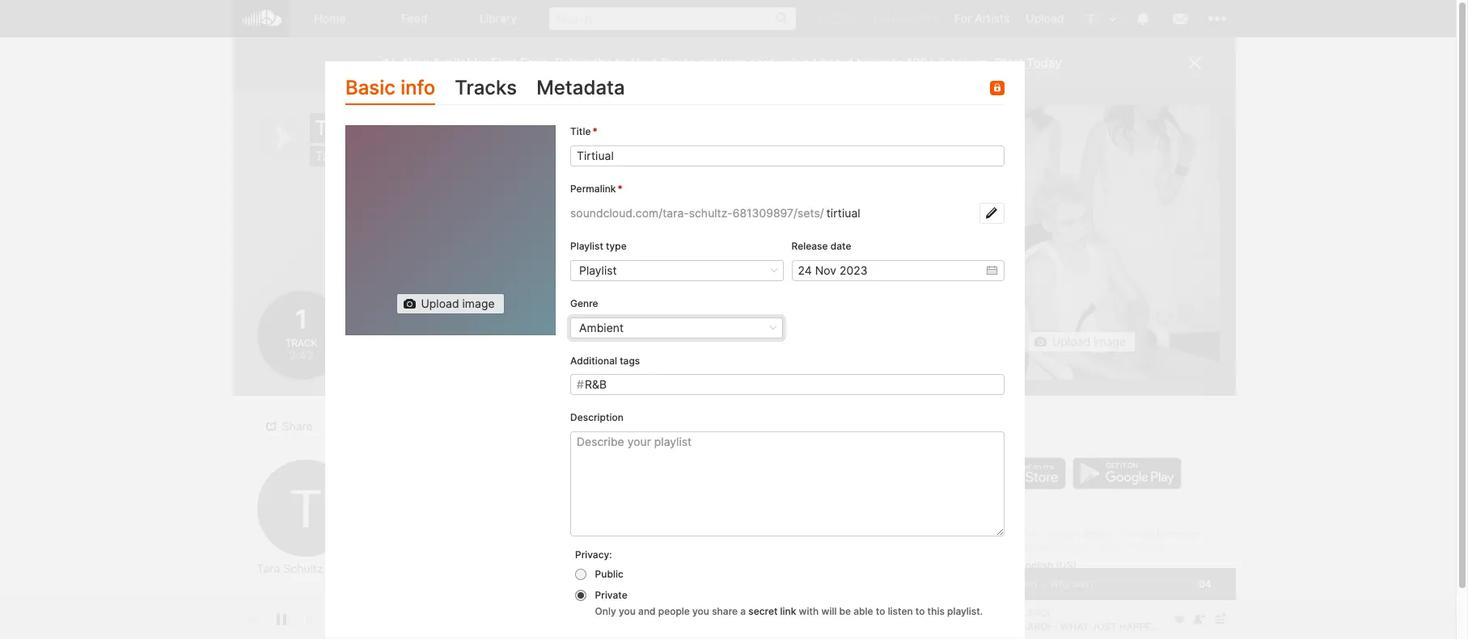 Task type: describe. For each thing, give the bounding box(es) containing it.
by
[[857, 55, 871, 70]]

r&b
[[585, 378, 607, 392]]

release date
[[791, 240, 851, 252]]

upload
[[778, 55, 817, 70]]

laroi
[[571, 544, 604, 557]]

tags
[[620, 355, 640, 367]]

schultz-
[[689, 206, 733, 220]]

0 horizontal spatial schultz
[[283, 562, 323, 576]]

tracks link
[[455, 73, 517, 105]]

only
[[595, 606, 616, 618]]

basic info link
[[345, 73, 435, 105]]

now
[[403, 55, 429, 70]]

kid
[[550, 544, 568, 557]]

for artists
[[954, 11, 1010, 25]]

home link
[[288, 0, 372, 37]]

track
[[285, 337, 317, 349]]

basic info
[[345, 76, 435, 99]]

fans.
[[520, 55, 551, 70]]

happened
[[684, 544, 745, 557]]

genre
[[570, 297, 598, 310]]

next
[[750, 55, 775, 70]]

what
[[616, 544, 649, 557]]

today
[[1026, 55, 1062, 70]]

0 vertical spatial next
[[892, 11, 917, 25]]

artist resources link
[[1012, 542, 1089, 554]]

1 horizontal spatial tara schultz's avatar element
[[1080, 8, 1101, 29]]

1 you from the left
[[619, 606, 636, 618]]

to right the up
[[892, 55, 904, 70]]

1 vertical spatial upload
[[421, 297, 459, 311]]

library link
[[457, 0, 541, 37]]

your
[[721, 55, 746, 70]]

1 horizontal spatial tirtiual element
[[944, 105, 1219, 380]]

start
[[994, 55, 1023, 70]]

tara schultz
[[257, 562, 323, 576]]

listeners.
[[939, 55, 991, 70]]

privacy
[[1004, 528, 1038, 540]]

cookie policy link
[[1049, 528, 1111, 540]]

to right subscribe
[[615, 55, 627, 70]]

to left get
[[684, 55, 695, 70]]

ambient button
[[570, 318, 783, 339]]

try next pro
[[871, 11, 938, 25]]

artists
[[975, 11, 1010, 25]]

soundcloud.com/tara-schultz-681309897/sets/
[[570, 206, 824, 220]]

cookie for manager
[[1122, 528, 1154, 540]]

681309897/sets/
[[733, 206, 824, 220]]

heard
[[820, 55, 853, 70]]

the
[[527, 544, 547, 557]]

for artists link
[[946, 0, 1018, 36]]

playlist for playlist
[[579, 264, 617, 277]]

(us)
[[1056, 559, 1077, 572]]

secret
[[748, 606, 778, 618]]

share
[[282, 419, 313, 433]]

to left 'this'
[[915, 606, 925, 618]]

tracks
[[455, 76, 517, 99]]

first
[[491, 55, 517, 70]]

delete
[[619, 419, 654, 433]]

Title text field
[[570, 146, 1005, 167]]

blog link
[[1099, 542, 1119, 554]]

1 vertical spatial upload image
[[1052, 335, 1126, 349]]

2 vertical spatial upload
[[1052, 335, 1090, 349]]

tara inside 'tirtiual tara schultz'
[[315, 148, 342, 164]]

private
[[595, 590, 627, 602]]

blog
[[1099, 542, 1119, 554]]

0 vertical spatial upload
[[1026, 11, 1064, 25]]

additional tags
[[570, 355, 640, 367]]

charts english (us)
[[1020, 542, 1161, 572]]

0 horizontal spatial tara schultz's avatar element
[[257, 460, 354, 557]]

be
[[839, 606, 851, 618]]

tirtiual
[[315, 116, 379, 140]]

the kid laroi - what just happened element
[[378, 539, 402, 563]]

available:
[[432, 55, 488, 70]]

share
[[712, 606, 738, 618]]

for
[[954, 11, 972, 25]]

start today link
[[994, 55, 1062, 70]]

delete playlist
[[619, 419, 695, 433]]

privacy link
[[1004, 528, 1038, 540]]

cookie policy
[[1049, 528, 1111, 540]]

metadata link
[[536, 73, 625, 105]]

permalink
[[570, 183, 616, 195]]

metadata
[[536, 76, 625, 99]]

upload image button for the right tirtiual element
[[1028, 332, 1136, 353]]

feed link
[[372, 0, 457, 37]]

Description text field
[[570, 432, 1005, 537]]

basic
[[345, 76, 395, 99]]

legal link
[[969, 528, 994, 540]]

get
[[699, 55, 717, 70]]

tirtiual tara schultz
[[315, 116, 391, 164]]

now available: first fans. subscribe to next pro to get your next upload heard by up to 100+ listeners. start today
[[403, 55, 1062, 70]]

date
[[830, 240, 851, 252]]

0 vertical spatial tara schultz link
[[315, 148, 391, 164]]

legal
[[969, 528, 994, 540]]



Task type: vqa. For each thing, say whether or not it's contained in the screenshot.
Try Go+ Try
yes



Task type: locate. For each thing, give the bounding box(es) containing it.
you left and
[[619, 606, 636, 618]]

try
[[812, 11, 829, 25], [871, 11, 889, 25]]

release
[[791, 240, 828, 252]]

1 horizontal spatial cookie
[[1122, 528, 1154, 540]]

charts link
[[1130, 542, 1161, 554]]

0 vertical spatial tara schultz's avatar element
[[1080, 8, 1101, 29]]

0 vertical spatial upload image button
[[397, 294, 504, 315]]

a
[[740, 606, 746, 618]]

1 horizontal spatial try
[[871, 11, 889, 25]]

pro
[[920, 11, 938, 25], [661, 55, 680, 70]]

1 horizontal spatial you
[[692, 606, 709, 618]]

tara schultz's avatar element up tara schultz
[[257, 460, 354, 557]]

1 horizontal spatial pro
[[920, 11, 938, 25]]

try go+
[[812, 11, 855, 25]]

description
[[570, 412, 623, 424]]

cookie inside cookie manager artist resources
[[1122, 528, 1154, 540]]

go+
[[833, 11, 855, 25]]

upload link
[[1018, 0, 1072, 36]]

playlist.
[[947, 606, 983, 618]]

next down search search box
[[630, 55, 657, 70]]

1 horizontal spatial schultz
[[345, 148, 391, 164]]

next
[[892, 11, 917, 25], [630, 55, 657, 70]]

try go+ link
[[804, 0, 863, 36]]

upload image button for left tirtiual element
[[397, 294, 504, 315]]

able
[[854, 606, 873, 618]]

artist
[[1012, 542, 1037, 554]]

just
[[652, 544, 681, 557]]

0 horizontal spatial image
[[462, 297, 495, 311]]

upload image button
[[397, 294, 504, 315], [1028, 332, 1136, 353]]

manager
[[1156, 528, 1197, 540]]

secret link link
[[748, 606, 796, 618]]

2 you from the left
[[692, 606, 709, 618]]

0 horizontal spatial pro
[[661, 55, 680, 70]]

0 vertical spatial image
[[462, 297, 495, 311]]

public
[[595, 569, 623, 581]]

1 vertical spatial tara schultz's avatar element
[[257, 460, 354, 557]]

1 try from the left
[[812, 11, 829, 25]]

0 horizontal spatial tirtiual element
[[345, 126, 556, 336]]

private only you and people you share a secret link with will be able to listen to this playlist.
[[595, 590, 983, 618]]

the kid laroi - what just happened
[[527, 544, 745, 557]]

upload
[[1026, 11, 1064, 25], [421, 297, 459, 311], [1052, 335, 1090, 349]]

0 horizontal spatial try
[[812, 11, 829, 25]]

1 vertical spatial next
[[630, 55, 657, 70]]

try for try go+
[[812, 11, 829, 25]]

cookie up charts
[[1122, 528, 1154, 540]]

1 vertical spatial upload image button
[[1028, 332, 1136, 353]]

subscribe
[[555, 55, 612, 70]]

playlist left type
[[570, 240, 603, 252]]

playlist button
[[570, 260, 783, 281]]

tara schultz link
[[315, 148, 391, 164], [257, 562, 323, 577]]

tara schultz's avatar element
[[1080, 8, 1101, 29], [257, 460, 354, 557]]

playlist type
[[570, 240, 627, 252]]

cookie
[[1049, 528, 1081, 540], [1122, 528, 1154, 540]]

playlist down playlist type
[[579, 264, 617, 277]]

0 horizontal spatial next
[[630, 55, 657, 70]]

1 vertical spatial playlist
[[579, 264, 617, 277]]

1 vertical spatial tara
[[257, 562, 280, 576]]

tara schultz's avatar element right upload link
[[1080, 8, 1101, 29]]

to right able
[[876, 606, 885, 618]]

tara
[[315, 148, 342, 164], [257, 562, 280, 576]]

0 vertical spatial playlist
[[570, 240, 603, 252]]

2 cookie from the left
[[1122, 528, 1154, 540]]

-
[[608, 544, 613, 557]]

0 horizontal spatial upload image
[[421, 297, 495, 311]]

english (us) button
[[969, 559, 1077, 572]]

1 vertical spatial schultz
[[283, 562, 323, 576]]

1
[[293, 304, 310, 336]]

cookie manager artist resources
[[1012, 528, 1197, 554]]

ambient
[[579, 321, 624, 335]]

Permalink text field
[[824, 203, 980, 224]]

mobile
[[987, 425, 1023, 439]]

the kid laroi - what just happened link
[[527, 544, 745, 557]]

1 vertical spatial image
[[1094, 335, 1126, 349]]

playlist inside playlist popup button
[[579, 264, 617, 277]]

1 horizontal spatial next
[[892, 11, 917, 25]]

1 vertical spatial pro
[[661, 55, 680, 70]]

title
[[570, 126, 591, 138]]

playlist for playlist type
[[570, 240, 603, 252]]

soundcloud.com/tara-
[[570, 206, 689, 220]]

playlist
[[657, 419, 695, 433]]

to
[[615, 55, 627, 70], [684, 55, 695, 70], [892, 55, 904, 70], [876, 606, 885, 618], [915, 606, 925, 618]]

0 vertical spatial upload image
[[421, 297, 495, 311]]

Search search field
[[549, 7, 796, 30]]

next up 100+
[[892, 11, 917, 25]]

feed
[[401, 11, 427, 25]]

cookie manager link
[[1122, 528, 1197, 540]]

pro left get
[[661, 55, 680, 70]]

up
[[874, 55, 889, 70]]

with
[[799, 606, 819, 618]]

will
[[821, 606, 837, 618]]

go mobile
[[969, 425, 1023, 439]]

tirtiual element
[[944, 105, 1219, 380], [345, 126, 556, 336]]

0 vertical spatial pro
[[920, 11, 938, 25]]

2:42
[[289, 349, 314, 363]]

0 horizontal spatial you
[[619, 606, 636, 618]]

None search field
[[541, 0, 804, 36]]

pro left for
[[920, 11, 938, 25]]

and
[[638, 606, 656, 618]]

schultz inside 'tirtiual tara schultz'
[[345, 148, 391, 164]]

Release date text field
[[791, 260, 1005, 281]]

1 horizontal spatial upload image
[[1052, 335, 1126, 349]]

0 horizontal spatial cookie
[[1049, 528, 1081, 540]]

0 vertical spatial schultz
[[345, 148, 391, 164]]

link
[[780, 606, 796, 618]]

1 cookie from the left
[[1049, 528, 1081, 540]]

1 horizontal spatial upload image button
[[1028, 332, 1136, 353]]

try right go+
[[871, 11, 889, 25]]

charts
[[1130, 542, 1161, 554]]

people
[[658, 606, 690, 618]]

image
[[462, 297, 495, 311], [1094, 335, 1126, 349]]

you
[[619, 606, 636, 618], [692, 606, 709, 618]]

privacy:
[[575, 549, 612, 562]]

type
[[606, 240, 627, 252]]

delete playlist button
[[595, 416, 704, 437]]

0 vertical spatial tara
[[315, 148, 342, 164]]

resources
[[1040, 542, 1089, 554]]

library
[[480, 11, 517, 25]]

cookie up the resources
[[1049, 528, 1081, 540]]

1 vertical spatial tara schultz link
[[257, 562, 323, 577]]

additional
[[570, 355, 617, 367]]

1 horizontal spatial image
[[1094, 335, 1126, 349]]

you left share
[[692, 606, 709, 618]]

try next pro link
[[863, 0, 946, 36]]

0 horizontal spatial tara
[[257, 562, 280, 576]]

0 horizontal spatial upload image button
[[397, 294, 504, 315]]

policy
[[1083, 528, 1111, 540]]

try left go+
[[812, 11, 829, 25]]

try for try next pro
[[871, 11, 889, 25]]

2 try from the left
[[871, 11, 889, 25]]

1 horizontal spatial tara
[[315, 148, 342, 164]]

cookie for policy
[[1049, 528, 1081, 540]]

1 track 2:42
[[285, 304, 317, 363]]



